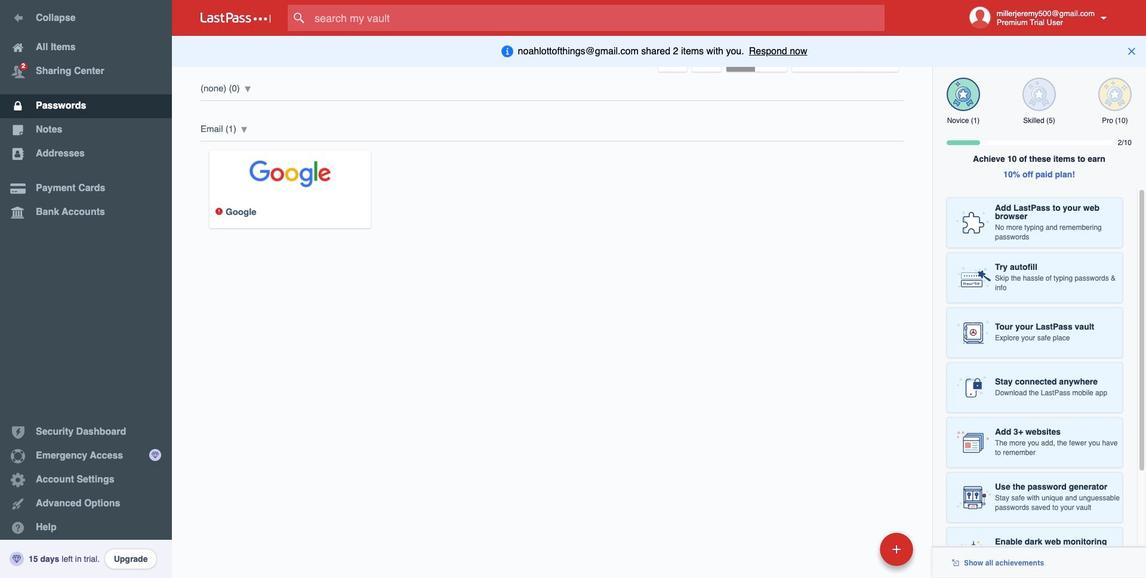 Task type: describe. For each thing, give the bounding box(es) containing it.
main navigation navigation
[[0, 0, 172, 578]]

vault options navigation
[[172, 36, 933, 72]]



Task type: locate. For each thing, give the bounding box(es) containing it.
new item element
[[798, 532, 918, 566]]

lastpass image
[[201, 13, 271, 23]]

new item navigation
[[798, 529, 921, 578]]

search my vault text field
[[288, 5, 908, 31]]

Search search field
[[288, 5, 908, 31]]



